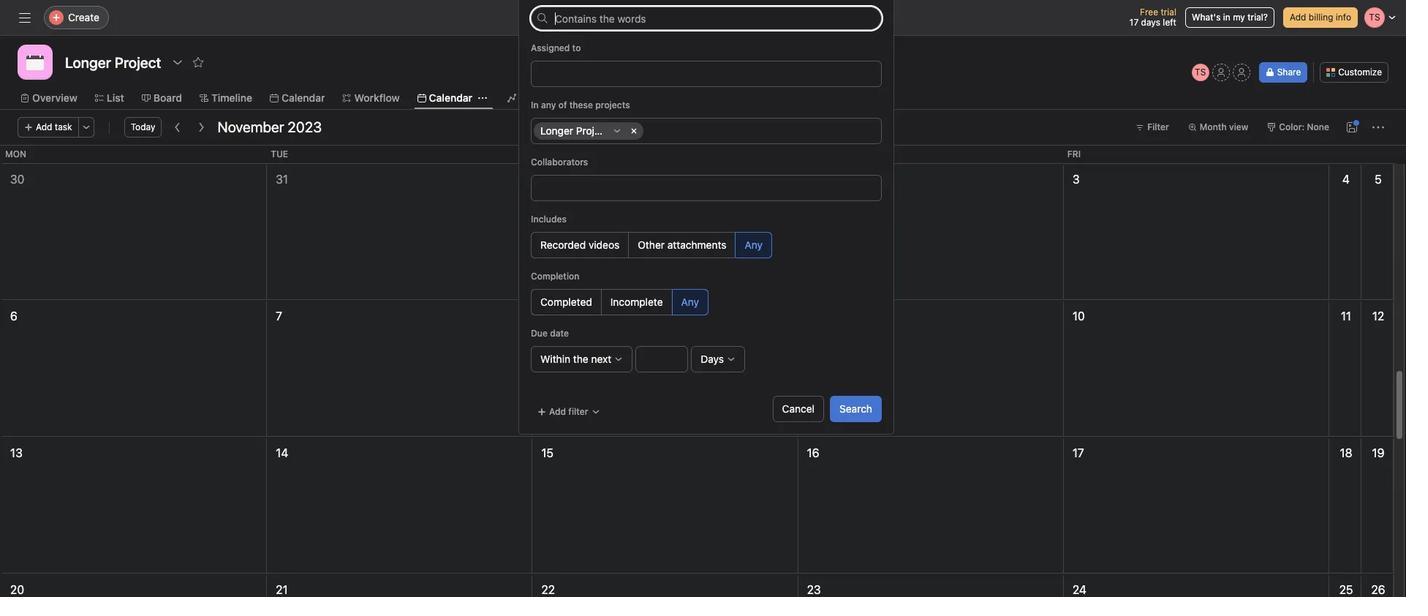 Task type: describe. For each thing, give the bounding box(es) containing it.
tue
[[271, 149, 288, 160]]

save options image
[[1347, 121, 1359, 133]]

attachments
[[668, 239, 727, 251]]

view
[[1230, 121, 1249, 132]]

longer
[[541, 124, 574, 137]]

includes
[[531, 214, 567, 225]]

0 horizontal spatial more actions image
[[82, 123, 90, 132]]

add to starred image
[[193, 56, 204, 68]]

8
[[542, 309, 549, 323]]

color: none button
[[1262, 117, 1337, 138]]

tab actions image
[[479, 94, 487, 102]]

16
[[807, 446, 820, 459]]

task
[[55, 121, 72, 132]]

10
[[1073, 309, 1086, 323]]

longer project cell
[[534, 122, 644, 140]]

Any radio
[[736, 232, 773, 258]]

any
[[541, 100, 556, 110]]

calendar image
[[26, 53, 44, 71]]

trial?
[[1248, 12, 1269, 23]]

start
[[545, 200, 566, 211]]

filter
[[569, 406, 589, 417]]

what's in my trial?
[[1193, 12, 1269, 23]]

13
[[10, 446, 23, 459]]

add filter button
[[531, 402, 607, 422]]

workflow
[[354, 91, 400, 104]]

20
[[10, 583, 24, 596]]

completion option group
[[531, 289, 882, 315]]

Due date number field
[[636, 346, 689, 372]]

cancel
[[783, 402, 815, 415]]

expand sidebar image
[[19, 12, 31, 23]]

add billing info button
[[1284, 7, 1359, 28]]

list link
[[95, 90, 124, 106]]

show options image
[[172, 56, 184, 68]]

free trial 17 days left
[[1130, 7, 1177, 28]]

assigned to
[[531, 42, 581, 53]]

messages
[[602, 91, 650, 104]]

18
[[1341, 446, 1353, 459]]

dashboard link
[[508, 90, 572, 106]]

any for incomplete
[[682, 296, 699, 308]]

board
[[154, 91, 182, 104]]

14
[[276, 446, 288, 459]]

7
[[276, 309, 282, 323]]

left
[[1164, 17, 1177, 28]]

next
[[592, 353, 612, 365]]

wed
[[537, 149, 557, 160]]

12
[[1373, 309, 1385, 323]]

any for other attachments
[[745, 239, 763, 251]]

next month image
[[196, 121, 207, 133]]

the
[[574, 353, 589, 365]]

4
[[1343, 173, 1351, 186]]

Recorded videos radio
[[531, 232, 629, 258]]

21
[[276, 583, 288, 596]]

november for november 1
[[545, 173, 600, 186]]

filter button
[[1130, 117, 1176, 138]]

customize
[[1339, 67, 1383, 78]]

0 vertical spatial search button
[[531, 6, 882, 29]]

31
[[276, 173, 288, 186]]

timeline
[[211, 91, 252, 104]]

26
[[1372, 583, 1386, 596]]

add billing info
[[1291, 12, 1352, 23]]

1 calendar link from the left
[[270, 90, 325, 106]]

3
[[1073, 173, 1080, 186]]

overview link
[[20, 90, 77, 106]]

fri
[[1068, 149, 1082, 160]]

within
[[541, 353, 571, 365]]

completed
[[541, 296, 592, 308]]

november 1
[[545, 173, 608, 186]]

days
[[1142, 17, 1161, 28]]

add task button
[[18, 117, 79, 138]]

list
[[107, 91, 124, 104]]

Other attachments radio
[[629, 232, 736, 258]]

share
[[1278, 67, 1302, 78]]

ts button
[[1192, 64, 1210, 81]]

month
[[1201, 121, 1227, 132]]

today button
[[124, 117, 162, 138]]

add filter
[[549, 406, 589, 417]]

timeline link
[[200, 90, 252, 106]]

previous month image
[[172, 121, 184, 133]]

2 calendar from the left
[[429, 91, 473, 104]]

days
[[701, 353, 724, 365]]

in
[[531, 100, 539, 110]]



Task type: vqa. For each thing, say whether or not it's contained in the screenshot.
dashboard link in the left of the page
yes



Task type: locate. For each thing, give the bounding box(es) containing it.
1 horizontal spatial search
[[840, 402, 873, 415]]

days button
[[692, 346, 746, 372]]

longer project row
[[534, 122, 879, 143]]

1 horizontal spatial calendar link
[[417, 90, 473, 106]]

ts
[[1196, 67, 1207, 78]]

add task
[[36, 121, 72, 132]]

Contains the words text field
[[531, 7, 882, 30]]

add for add billing info
[[1291, 12, 1307, 23]]

free
[[1141, 7, 1159, 18]]

add left the task
[[36, 121, 52, 132]]

0 horizontal spatial calendar link
[[270, 90, 325, 106]]

0 vertical spatial search
[[556, 11, 589, 23]]

in any of these projects
[[531, 100, 630, 110]]

board link
[[142, 90, 182, 106]]

0 horizontal spatial search
[[556, 11, 589, 23]]

1 vertical spatial any
[[682, 296, 699, 308]]

1 horizontal spatial calendar
[[429, 91, 473, 104]]

messages link
[[590, 90, 650, 106]]

these
[[570, 100, 593, 110]]

any inside radio
[[682, 296, 699, 308]]

30
[[10, 173, 24, 186]]

in
[[1224, 12, 1231, 23]]

month view button
[[1182, 117, 1256, 138]]

15
[[542, 446, 554, 459]]

search up to
[[556, 11, 589, 23]]

1 horizontal spatial more actions image
[[1373, 121, 1385, 133]]

Any radio
[[672, 289, 709, 315]]

completion
[[531, 271, 580, 282]]

1
[[603, 173, 608, 186]]

within the next
[[541, 353, 612, 365]]

Completed radio
[[531, 289, 602, 315]]

1 calendar from the left
[[282, 91, 325, 104]]

customize button
[[1321, 62, 1389, 83]]

6
[[10, 309, 17, 323]]

add left billing
[[1291, 12, 1307, 23]]

5
[[1376, 173, 1383, 186]]

2
[[807, 173, 814, 186]]

due date
[[531, 328, 569, 339]]

Incomplete radio
[[601, 289, 673, 315]]

to
[[573, 42, 581, 53]]

november down timeline
[[218, 119, 284, 135]]

1 horizontal spatial add
[[549, 406, 566, 417]]

add
[[1291, 12, 1307, 23], [36, 121, 52, 132], [549, 406, 566, 417]]

info
[[1337, 12, 1352, 23]]

due
[[531, 328, 548, 339]]

23
[[807, 583, 821, 596]]

0 horizontal spatial any
[[682, 296, 699, 308]]

2 horizontal spatial add
[[1291, 12, 1307, 23]]

2 vertical spatial add
[[549, 406, 566, 417]]

trial
[[1161, 7, 1177, 18]]

search
[[556, 11, 589, 23], [840, 402, 873, 415]]

recorded
[[541, 239, 586, 251]]

add inside add filter dropdown button
[[549, 406, 566, 417]]

search inside "list box"
[[556, 11, 589, 23]]

today
[[131, 121, 155, 132]]

more actions image right the task
[[82, 123, 90, 132]]

any
[[745, 239, 763, 251], [682, 296, 699, 308]]

collaborators
[[531, 157, 589, 168]]

projects
[[596, 100, 630, 110]]

more actions image right save options image
[[1373, 121, 1385, 133]]

more actions image
[[1373, 121, 1385, 133], [82, 123, 90, 132]]

search right cancel
[[840, 402, 873, 415]]

workflow link
[[343, 90, 400, 106]]

billing
[[1310, 12, 1334, 23]]

recorded videos
[[541, 239, 620, 251]]

0 vertical spatial 17
[[1130, 17, 1139, 28]]

videos
[[589, 239, 620, 251]]

1 vertical spatial november
[[545, 173, 600, 186]]

other
[[638, 239, 665, 251]]

Assigned to text field
[[537, 65, 548, 83]]

calendar link left tab actions image
[[417, 90, 473, 106]]

month view
[[1201, 121, 1249, 132]]

1 vertical spatial search button
[[830, 396, 882, 422]]

what's in my trial? button
[[1186, 7, 1275, 28]]

other attachments
[[638, 239, 727, 251]]

add inside add billing info button
[[1291, 12, 1307, 23]]

0 horizontal spatial november
[[218, 119, 284, 135]]

assigned
[[531, 42, 570, 53]]

2023
[[288, 119, 322, 135]]

add for add filter
[[549, 406, 566, 417]]

1 vertical spatial add
[[36, 121, 52, 132]]

1 vertical spatial 17
[[1073, 446, 1085, 459]]

Collaborators text field
[[537, 179, 548, 197]]

calendar up 2023
[[282, 91, 325, 104]]

create button
[[44, 6, 109, 29]]

0 vertical spatial add
[[1291, 12, 1307, 23]]

my
[[1234, 12, 1246, 23]]

2 calendar link from the left
[[417, 90, 473, 106]]

17 inside free trial 17 days left
[[1130, 17, 1139, 28]]

november down collaborators
[[545, 173, 600, 186]]

november for november 2023
[[218, 119, 284, 135]]

add left filter
[[549, 406, 566, 417]]

mon
[[5, 149, 26, 160]]

calendar left tab actions image
[[429, 91, 473, 104]]

1 horizontal spatial any
[[745, 239, 763, 251]]

add for add task
[[36, 121, 52, 132]]

any inside option
[[745, 239, 763, 251]]

section image
[[613, 127, 622, 135]]

None text field
[[61, 49, 165, 75]]

dashboard
[[520, 91, 572, 104]]

0 vertical spatial any
[[745, 239, 763, 251]]

filter
[[1148, 121, 1170, 132]]

0 horizontal spatial add
[[36, 121, 52, 132]]

cancel button
[[773, 396, 825, 422]]

0 horizontal spatial 17
[[1073, 446, 1085, 459]]

add inside add task button
[[36, 121, 52, 132]]

color:
[[1280, 121, 1305, 132]]

any right incomplete
[[682, 296, 699, 308]]

overview
[[32, 91, 77, 104]]

any right attachments
[[745, 239, 763, 251]]

19
[[1373, 446, 1385, 459]]

0 horizontal spatial calendar
[[282, 91, 325, 104]]

search list box
[[531, 6, 882, 29]]

november 2023
[[218, 119, 322, 135]]

includes option group
[[531, 232, 882, 258]]

24
[[1073, 583, 1087, 596]]

1 horizontal spatial 17
[[1130, 17, 1139, 28]]

0 vertical spatial november
[[218, 119, 284, 135]]

create
[[68, 11, 99, 23]]

within the next button
[[531, 346, 633, 372]]

1 horizontal spatial november
[[545, 173, 600, 186]]

calendar link up 2023
[[270, 90, 325, 106]]

25
[[1340, 583, 1354, 596]]

none
[[1308, 121, 1330, 132]]

date
[[550, 328, 569, 339]]

share button
[[1260, 62, 1308, 83]]

1 vertical spatial search
[[840, 402, 873, 415]]

22
[[542, 583, 555, 596]]

project
[[576, 124, 610, 137]]

calendar link
[[270, 90, 325, 106], [417, 90, 473, 106]]

incomplete
[[611, 296, 663, 308]]



